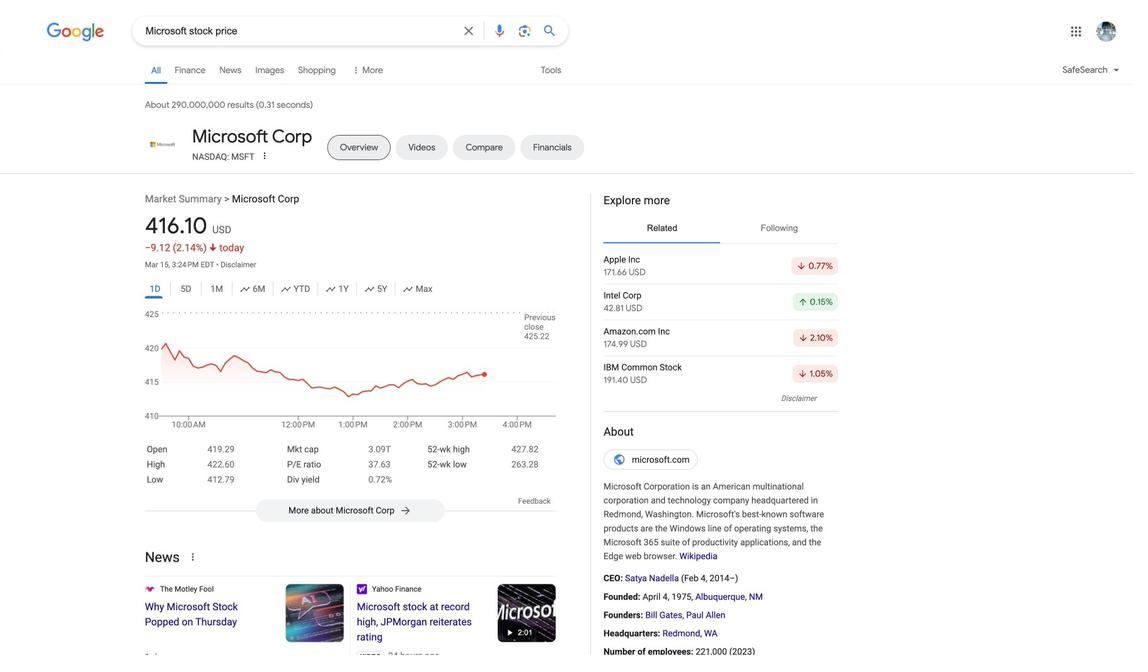 Task type: locate. For each thing, give the bounding box(es) containing it.
search by voice image
[[492, 23, 508, 38]]

section
[[591, 189, 839, 655]]

2 minutes, 1 second element
[[503, 627, 538, 639]]

group
[[145, 279, 556, 302]]

navigation
[[0, 55, 1135, 91]]

6 months element
[[240, 282, 265, 296]]

tab list
[[145, 126, 839, 164]]

1 year element
[[326, 282, 349, 296]]

tab panel
[[604, 248, 839, 392]]

google image
[[47, 23, 105, 42]]

year to date element
[[281, 282, 310, 296]]

search by image image
[[518, 23, 533, 38]]

heading
[[192, 125, 312, 148], [604, 193, 839, 208], [604, 424, 839, 439], [145, 599, 273, 630], [357, 599, 485, 645]]

None search field
[[0, 16, 569, 45]]

more options image
[[258, 149, 271, 162], [260, 151, 270, 161]]



Task type: describe. For each thing, give the bounding box(es) containing it.
thumbnail image for microsoft corp image
[[145, 134, 180, 154]]

5 years element
[[365, 282, 388, 296]]

down by 2.14% element
[[173, 242, 217, 254]]

Search text field
[[146, 24, 454, 40]]



Task type: vqa. For each thing, say whether or not it's contained in the screenshot.
Salt Lake City $297 city
no



